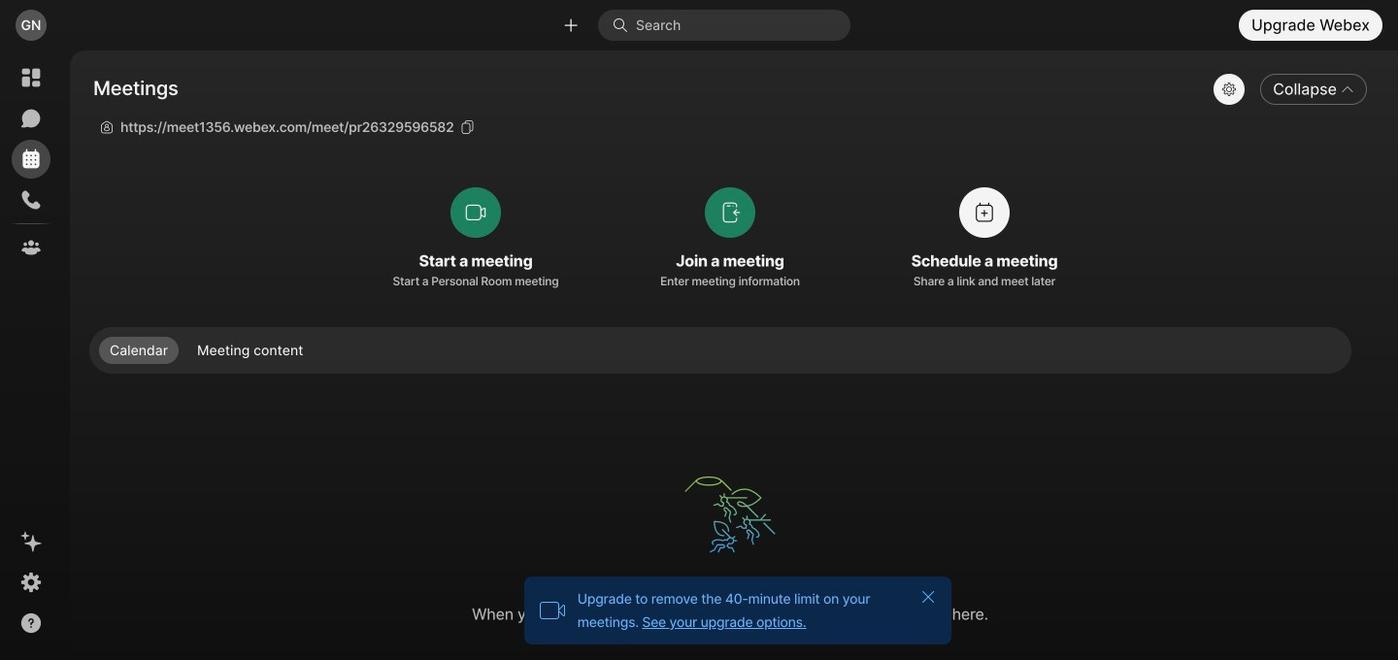 Task type: locate. For each thing, give the bounding box(es) containing it.
cancel_16 image
[[921, 589, 936, 605]]

navigation
[[0, 50, 62, 660]]

camera_28 image
[[539, 597, 566, 624]]

webex tab list
[[12, 58, 50, 267]]



Task type: vqa. For each thing, say whether or not it's contained in the screenshot.
"Cancel_16" image
yes



